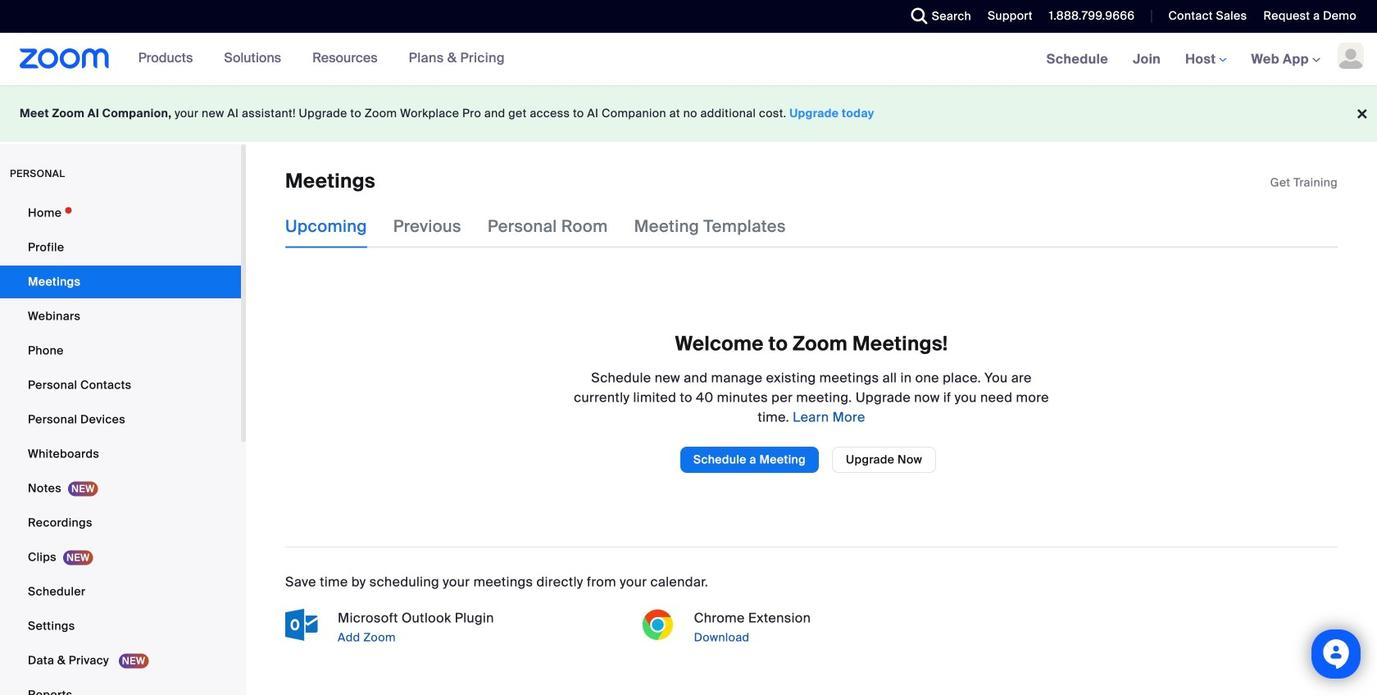 Task type: locate. For each thing, give the bounding box(es) containing it.
profile picture image
[[1338, 43, 1365, 69]]

product information navigation
[[126, 33, 517, 85]]

meetings navigation
[[1035, 33, 1378, 87]]

application
[[1271, 175, 1338, 191]]

footer
[[0, 85, 1378, 142]]

tabs of meeting tab list
[[285, 205, 812, 248]]

personal menu menu
[[0, 197, 241, 695]]

banner
[[0, 33, 1378, 87]]



Task type: describe. For each thing, give the bounding box(es) containing it.
zoom logo image
[[20, 48, 110, 69]]



Task type: vqa. For each thing, say whether or not it's contained in the screenshot.
FORM
no



